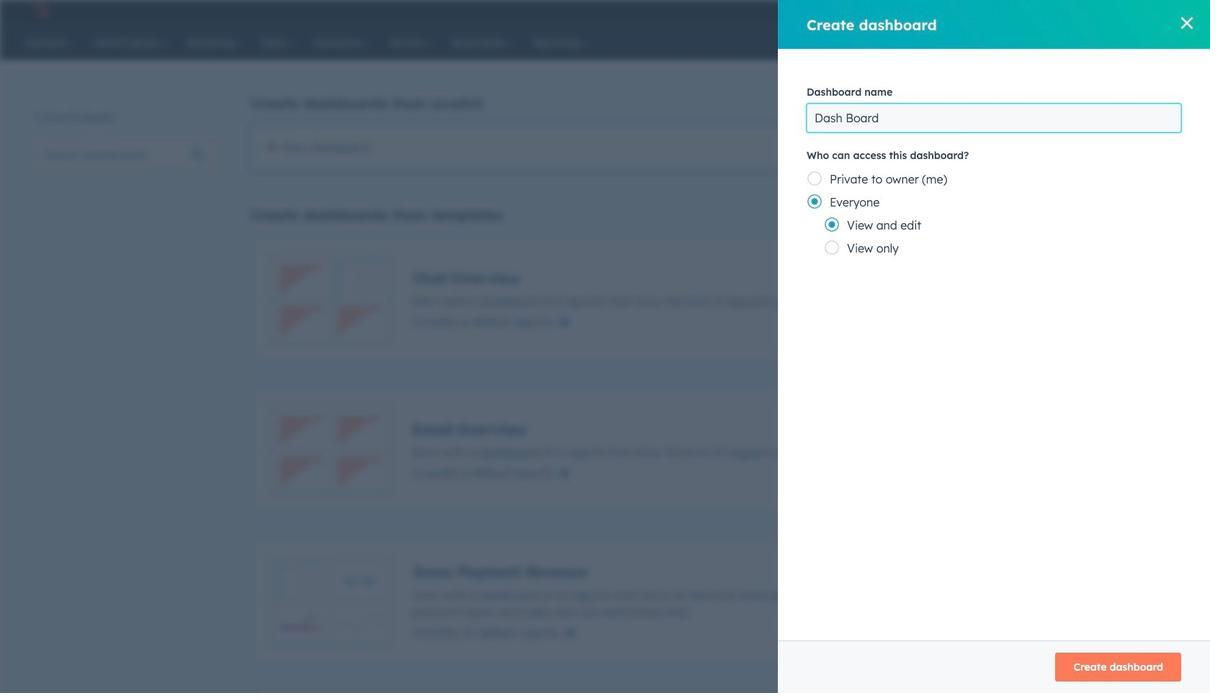 Task type: locate. For each thing, give the bounding box(es) containing it.
None checkbox
[[251, 124, 1133, 171], [251, 387, 1133, 515], [251, 538, 1133, 666], [251, 690, 1133, 694], [251, 124, 1133, 171], [251, 387, 1133, 515], [251, 538, 1133, 666], [251, 690, 1133, 694]]

None text field
[[807, 104, 1182, 133]]

None checkbox
[[251, 236, 1133, 364]]

menu
[[819, 0, 1182, 23]]

close image
[[1182, 17, 1193, 29]]

Search search field
[[35, 140, 215, 169]]



Task type: vqa. For each thing, say whether or not it's contained in the screenshot.
first Link opens in a new window 'image' from the top
no



Task type: describe. For each thing, give the bounding box(es) containing it.
james peterson image
[[1033, 5, 1046, 18]]

marketplaces image
[[924, 6, 937, 19]]

Search HubSpot search field
[[997, 30, 1149, 55]]



